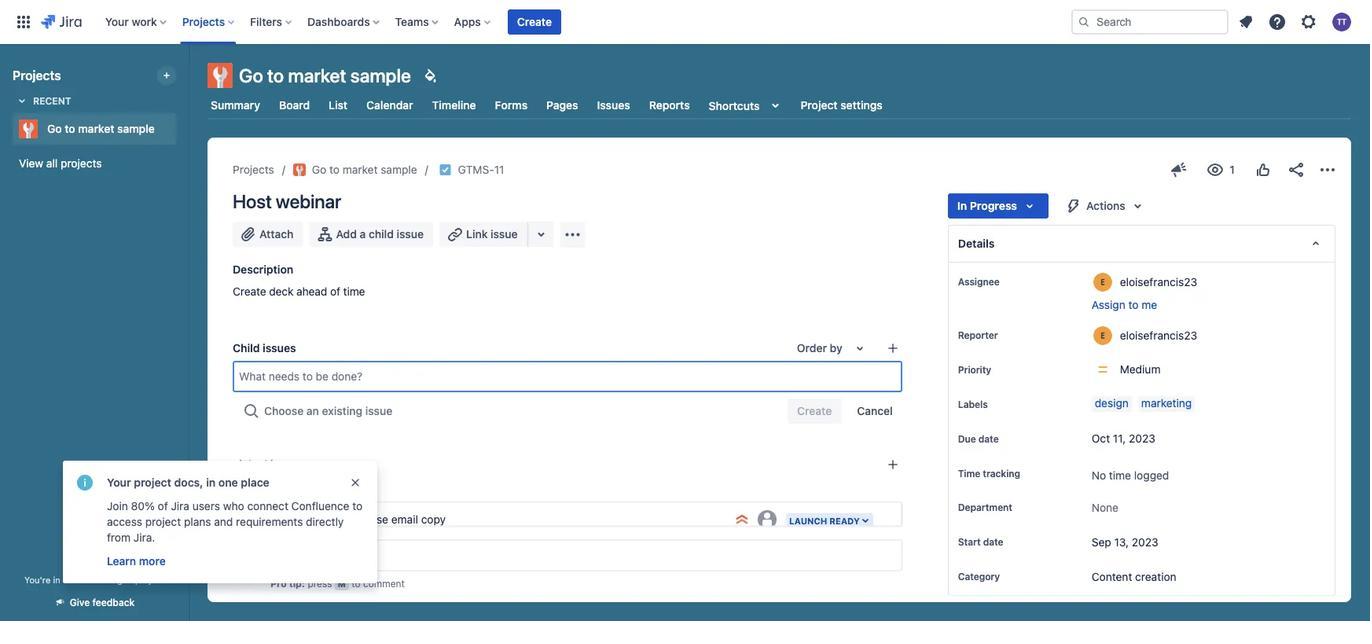 Task type: vqa. For each thing, say whether or not it's contained in the screenshot.
Forms
yes



Task type: describe. For each thing, give the bounding box(es) containing it.
design link
[[1092, 396, 1132, 412]]

board
[[279, 99, 310, 112]]

copy link to issue image
[[501, 163, 514, 175]]

projects link
[[233, 160, 274, 179]]

connect
[[247, 500, 288, 513]]

learn
[[107, 555, 136, 568]]

no
[[1092, 469, 1106, 482]]

project settings
[[801, 99, 883, 112]]

appswitcher icon image
[[14, 13, 33, 31]]

oct 11, 2023
[[1092, 432, 1156, 445]]

choose an existing issue button
[[233, 399, 402, 424]]

attach
[[259, 228, 294, 241]]

child issues
[[233, 342, 296, 355]]

tip:
[[289, 578, 305, 589]]

2023 for oct 11, 2023
[[1129, 432, 1156, 445]]

summary
[[211, 99, 260, 112]]

sample for the rightmost go to market sample link
[[381, 163, 417, 176]]

jira.
[[134, 531, 155, 544]]

start
[[958, 536, 981, 547]]

dashboards
[[307, 15, 370, 28]]

pages
[[546, 99, 578, 112]]

copy
[[421, 513, 446, 525]]

filters button
[[245, 9, 298, 35]]

reporter
[[958, 329, 998, 340]]

add to starred image
[[171, 119, 190, 138]]

your for your work
[[105, 15, 129, 28]]

set background color image
[[420, 66, 439, 85]]

actions image
[[1318, 160, 1337, 179]]

reports link
[[646, 91, 693, 119]]

Child issues field
[[234, 362, 901, 391]]

projects
[[61, 157, 102, 170]]

filters
[[250, 15, 282, 28]]

pro tip: press m to comment
[[270, 578, 405, 589]]

actions
[[1086, 199, 1126, 212]]

Add a comment… field
[[270, 540, 902, 571]]

link issue
[[466, 228, 518, 241]]

priority pin to top. only you can see pinned fields. image
[[995, 363, 1007, 376]]

place
[[241, 476, 269, 489]]

11,
[[1113, 432, 1126, 445]]

feedback
[[92, 597, 135, 608]]

dismiss image
[[349, 476, 362, 489]]

content creation
[[1092, 570, 1177, 583]]

project inside join 80% of jira users who connect confluence to access project plans and requirements directly from jira.
[[145, 515, 181, 528]]

sep 13, 2023
[[1092, 535, 1159, 548]]

choose
[[264, 404, 304, 417]]

attach button
[[233, 222, 303, 247]]

to right go to market sample image
[[329, 163, 340, 176]]

13,
[[1114, 535, 1129, 548]]

due date
[[958, 433, 999, 444]]

you're in a team-managed project
[[24, 575, 164, 585]]

0 vertical spatial go to market sample link
[[13, 113, 170, 145]]

priority
[[958, 364, 991, 375]]

category
[[958, 571, 1000, 582]]

project settings link
[[797, 91, 886, 119]]

timeline
[[432, 99, 476, 112]]

dashboards button
[[303, 9, 386, 35]]

priority: highest image
[[734, 512, 750, 527]]

apps button
[[449, 9, 497, 35]]

all
[[46, 157, 58, 170]]

issues for child issues
[[263, 342, 296, 355]]

blocks
[[233, 481, 263, 492]]

your work button
[[100, 9, 173, 35]]

settings
[[841, 99, 883, 112]]

order
[[797, 342, 827, 355]]

0 vertical spatial market
[[288, 64, 346, 86]]

pro
[[270, 578, 287, 589]]

create for create
[[517, 15, 552, 28]]

sidebar navigation image
[[171, 63, 206, 94]]

project
[[801, 99, 838, 112]]

child
[[233, 342, 260, 355]]

none
[[1092, 501, 1119, 514]]

give feedback button
[[45, 590, 144, 615]]

help image
[[1268, 13, 1287, 31]]

create deck ahead of time
[[233, 285, 365, 298]]

add a child issue button
[[309, 222, 433, 247]]

join
[[107, 500, 128, 513]]

1 horizontal spatial of
[[330, 285, 340, 298]]

to up board
[[267, 64, 284, 86]]

collapse recent projects image
[[13, 91, 31, 110]]

who
[[223, 500, 244, 513]]

feature release email copy
[[310, 513, 446, 525]]

from
[[107, 531, 131, 544]]

primary element
[[9, 0, 1071, 44]]

directly
[[306, 515, 344, 528]]

m
[[338, 579, 346, 589]]

shortcuts
[[709, 99, 760, 112]]

create child image
[[887, 342, 899, 355]]

assign to me
[[1092, 298, 1157, 311]]

projects button
[[177, 9, 241, 35]]

jira
[[171, 500, 189, 513]]

gtms-11
[[458, 163, 504, 176]]

teams
[[395, 15, 429, 28]]

give feedback
[[70, 597, 135, 608]]

existing
[[322, 404, 363, 417]]

list
[[329, 99, 348, 112]]

11
[[494, 163, 504, 176]]

ahead
[[296, 285, 327, 298]]

due
[[958, 433, 976, 444]]

comment
[[363, 578, 405, 589]]

view all projects
[[19, 157, 102, 170]]

0 vertical spatial go to market sample
[[239, 64, 411, 86]]

add app image
[[563, 225, 582, 244]]

0 vertical spatial project
[[134, 476, 171, 489]]

design
[[1095, 397, 1129, 410]]

1 vertical spatial a
[[63, 575, 68, 585]]

info image
[[75, 473, 94, 492]]



Task type: locate. For each thing, give the bounding box(es) containing it.
0 horizontal spatial go
[[47, 122, 62, 135]]

2 eloisefrancis23 from the top
[[1120, 329, 1197, 342]]

0 vertical spatial your
[[105, 15, 129, 28]]

deck
[[269, 285, 294, 298]]

apps
[[454, 15, 481, 28]]

create right apps dropdown button
[[517, 15, 552, 28]]

link web pages and more image
[[532, 225, 551, 244]]

feature
[[310, 513, 349, 525]]

to right m
[[352, 578, 360, 589]]

0 horizontal spatial projects
[[13, 68, 61, 83]]

0 vertical spatial a
[[360, 228, 366, 241]]

issues right child
[[263, 342, 296, 355]]

in
[[957, 199, 967, 212]]

tracking
[[983, 468, 1020, 479]]

issue for add a child issue
[[397, 228, 424, 241]]

project up 80%
[[134, 476, 171, 489]]

logged
[[1134, 469, 1169, 482]]

due date pin to top. only you can see pinned fields. image
[[1002, 432, 1015, 445]]

issues link
[[594, 91, 633, 119]]

learn more
[[107, 555, 166, 568]]

0 vertical spatial of
[[330, 285, 340, 298]]

1 vertical spatial by
[[282, 577, 293, 588]]

2 vertical spatial project
[[135, 575, 164, 585]]

in left one
[[206, 476, 216, 489]]

calendar
[[366, 99, 413, 112]]

0 horizontal spatial time
[[343, 285, 365, 298]]

1 vertical spatial projects
[[13, 68, 61, 83]]

1 vertical spatial date
[[983, 536, 1003, 547]]

child
[[369, 228, 394, 241]]

press
[[308, 578, 332, 589]]

2 vertical spatial go
[[312, 163, 326, 176]]

by inside dropdown button
[[830, 342, 843, 355]]

issue right link
[[491, 228, 518, 241]]

go for the rightmost go to market sample link
[[312, 163, 326, 176]]

sample left add to starred image in the top of the page
[[117, 122, 155, 135]]

2023 for sep 13, 2023
[[1132, 535, 1159, 548]]

give feedback image
[[1170, 160, 1189, 179]]

issues
[[263, 342, 296, 355], [270, 458, 304, 471]]

create for create deck ahead of time
[[233, 285, 266, 298]]

banner containing your work
[[0, 0, 1370, 44]]

0 vertical spatial sample
[[350, 64, 411, 86]]

eloisefrancis23 up me
[[1120, 275, 1197, 288]]

1 horizontal spatial a
[[360, 228, 366, 241]]

task image
[[439, 164, 452, 176]]

1 horizontal spatial projects
[[182, 15, 225, 28]]

is blocked by
[[233, 577, 293, 588]]

you're
[[24, 575, 51, 585]]

0 vertical spatial 2023
[[1129, 432, 1156, 445]]

market for top go to market sample link
[[78, 122, 114, 135]]

1 vertical spatial your
[[107, 476, 131, 489]]

reports
[[649, 99, 690, 112]]

your left work
[[105, 15, 129, 28]]

go down recent
[[47, 122, 62, 135]]

sample for top go to market sample link
[[117, 122, 155, 135]]

go for top go to market sample link
[[47, 122, 62, 135]]

go to market sample up the webinar
[[312, 163, 417, 176]]

0 horizontal spatial go to market sample link
[[13, 113, 170, 145]]

sample
[[350, 64, 411, 86], [117, 122, 155, 135], [381, 163, 417, 176]]

2 vertical spatial projects
[[233, 163, 274, 176]]

recent
[[33, 95, 71, 106]]

0 vertical spatial create
[[517, 15, 552, 28]]

assignee
[[958, 276, 1000, 287]]

join 80% of jira users who connect confluence to access project plans and requirements directly from jira.
[[107, 500, 363, 544]]

team-
[[70, 575, 95, 585]]

of
[[330, 285, 340, 298], [158, 500, 168, 513]]

sample left the task icon
[[381, 163, 417, 176]]

your project docs, in one place
[[107, 476, 269, 489]]

to inside join 80% of jira users who connect confluence to access project plans and requirements directly from jira.
[[352, 500, 363, 513]]

projects for projects link
[[233, 163, 274, 176]]

market
[[288, 64, 346, 86], [78, 122, 114, 135], [343, 163, 378, 176]]

1 horizontal spatial by
[[830, 342, 843, 355]]

a
[[360, 228, 366, 241], [63, 575, 68, 585]]

projects up 'sidebar navigation' icon on the left of page
[[182, 15, 225, 28]]

add
[[336, 228, 357, 241]]

2 vertical spatial sample
[[381, 163, 417, 176]]

Search field
[[1071, 9, 1229, 35]]

80%
[[131, 500, 155, 513]]

to left me
[[1129, 298, 1139, 311]]

a left team-
[[63, 575, 68, 585]]

project down more
[[135, 575, 164, 585]]

of right ahead
[[330, 285, 340, 298]]

go right go to market sample image
[[312, 163, 326, 176]]

details element
[[948, 225, 1336, 263]]

0 vertical spatial in
[[206, 476, 216, 489]]

go to market sample link up view all projects link
[[13, 113, 170, 145]]

go up summary
[[239, 64, 263, 86]]

date
[[979, 433, 999, 444], [983, 536, 1003, 547]]

1 horizontal spatial in
[[206, 476, 216, 489]]

go
[[239, 64, 263, 86], [47, 122, 62, 135], [312, 163, 326, 176]]

tab list containing summary
[[198, 91, 1361, 119]]

create button
[[508, 9, 561, 35]]

date right start
[[983, 536, 1003, 547]]

1 horizontal spatial go to market sample link
[[293, 160, 417, 179]]

give
[[70, 597, 90, 608]]

1 vertical spatial project
[[145, 515, 181, 528]]

release
[[352, 513, 388, 525]]

to inside assign to me button
[[1129, 298, 1139, 311]]

0 horizontal spatial a
[[63, 575, 68, 585]]

and
[[214, 515, 233, 528]]

medium
[[1120, 363, 1161, 376]]

of left 'jira'
[[158, 500, 168, 513]]

time
[[958, 468, 980, 479]]

to down dismiss image
[[352, 500, 363, 513]]

1 horizontal spatial go
[[239, 64, 263, 86]]

time right no
[[1109, 469, 1131, 482]]

0 vertical spatial by
[[830, 342, 843, 355]]

me
[[1142, 298, 1157, 311]]

go to market sample link up the webinar
[[293, 160, 417, 179]]

a right add
[[360, 228, 366, 241]]

work
[[132, 15, 157, 28]]

assign
[[1092, 298, 1126, 311]]

of inside join 80% of jira users who connect confluence to access project plans and requirements directly from jira.
[[158, 500, 168, 513]]

in progress
[[957, 199, 1017, 212]]

progress
[[970, 199, 1017, 212]]

2 horizontal spatial go
[[312, 163, 326, 176]]

link
[[466, 228, 488, 241]]

teams button
[[390, 9, 445, 35]]

2 vertical spatial market
[[343, 163, 378, 176]]

market right go to market sample image
[[343, 163, 378, 176]]

sep
[[1092, 535, 1111, 548]]

view all projects link
[[13, 149, 176, 178]]

1 vertical spatial time
[[1109, 469, 1131, 482]]

users
[[192, 500, 220, 513]]

0 horizontal spatial of
[[158, 500, 168, 513]]

search image
[[1078, 16, 1090, 28]]

go to market sample up view all projects link
[[47, 122, 155, 135]]

1 horizontal spatial issue
[[397, 228, 424, 241]]

issue right child
[[397, 228, 424, 241]]

market up view all projects link
[[78, 122, 114, 135]]

eloisefrancis23 down me
[[1120, 329, 1197, 342]]

jira image
[[41, 13, 82, 31], [41, 13, 82, 31]]

notifications image
[[1237, 13, 1255, 31]]

0 horizontal spatial create
[[233, 285, 266, 298]]

1 vertical spatial eloisefrancis23
[[1120, 329, 1197, 342]]

reporter pin to top. only you can see pinned fields. image
[[1001, 329, 1014, 341]]

list link
[[326, 91, 351, 119]]

issues
[[597, 99, 630, 112]]

1 vertical spatial market
[[78, 122, 114, 135]]

feature release email copy link
[[304, 504, 728, 535]]

assign to me button
[[1092, 297, 1319, 313]]

projects
[[182, 15, 225, 28], [13, 68, 61, 83], [233, 163, 274, 176]]

oct
[[1092, 432, 1110, 445]]

by right "order"
[[830, 342, 843, 355]]

projects inside projects popup button
[[182, 15, 225, 28]]

issue
[[397, 228, 424, 241], [491, 228, 518, 241], [365, 404, 392, 417]]

more
[[139, 555, 166, 568]]

0 vertical spatial time
[[343, 285, 365, 298]]

0 horizontal spatial issue
[[365, 404, 392, 417]]

creation
[[1135, 570, 1177, 583]]

learn more button
[[105, 552, 167, 571]]

link an issue image
[[887, 458, 899, 471]]

1 vertical spatial of
[[158, 500, 168, 513]]

pages link
[[543, 91, 581, 119]]

1 vertical spatial go to market sample
[[47, 122, 155, 135]]

create inside button
[[517, 15, 552, 28]]

to down recent
[[65, 122, 75, 135]]

actions button
[[1055, 193, 1157, 219]]

share image
[[1287, 160, 1306, 179]]

0 horizontal spatial by
[[282, 577, 293, 588]]

1 vertical spatial sample
[[117, 122, 155, 135]]

1 vertical spatial create
[[233, 285, 266, 298]]

vote options: no one has voted for this issue yet. image
[[1254, 160, 1273, 179]]

requirements
[[236, 515, 303, 528]]

an
[[307, 404, 319, 417]]

calendar link
[[363, 91, 416, 119]]

1 eloisefrancis23 from the top
[[1120, 275, 1197, 288]]

2 horizontal spatial projects
[[233, 163, 274, 176]]

your inside "dropdown button"
[[105, 15, 129, 28]]

create down 'description'
[[233, 285, 266, 298]]

link issue button
[[439, 222, 529, 247]]

projects up host
[[233, 163, 274, 176]]

a inside button
[[360, 228, 366, 241]]

order by button
[[788, 336, 879, 361]]

issue for choose an existing issue
[[365, 404, 392, 417]]

0 vertical spatial go
[[239, 64, 263, 86]]

description
[[233, 263, 293, 276]]

your up join
[[107, 476, 131, 489]]

webinar
[[276, 190, 341, 212]]

order by
[[797, 342, 843, 355]]

1 vertical spatial issues
[[270, 458, 304, 471]]

2 vertical spatial go to market sample
[[312, 163, 417, 176]]

email
[[391, 513, 418, 525]]

1 vertical spatial in
[[53, 575, 60, 585]]

summary link
[[208, 91, 263, 119]]

in right the you're
[[53, 575, 60, 585]]

project down 'jira'
[[145, 515, 181, 528]]

department
[[958, 502, 1012, 513]]

0 vertical spatial date
[[979, 433, 999, 444]]

your profile and settings image
[[1332, 13, 1351, 31]]

settings image
[[1299, 13, 1318, 31]]

date for oct
[[979, 433, 999, 444]]

marketing
[[1141, 397, 1192, 410]]

1 horizontal spatial create
[[517, 15, 552, 28]]

your for your project docs, in one place
[[107, 476, 131, 489]]

managed
[[95, 575, 133, 585]]

issues right linked
[[270, 458, 304, 471]]

projects for projects popup button
[[182, 15, 225, 28]]

timeline link
[[429, 91, 479, 119]]

issues for linked issues
[[270, 458, 304, 471]]

issue type: task image
[[239, 513, 252, 526]]

time right ahead
[[343, 285, 365, 298]]

2 horizontal spatial issue
[[491, 228, 518, 241]]

one
[[218, 476, 238, 489]]

0 vertical spatial issues
[[263, 342, 296, 355]]

issue right existing
[[365, 404, 392, 417]]

date for sep
[[983, 536, 1003, 547]]

2023 right 11,
[[1129, 432, 1156, 445]]

sample up "calendar"
[[350, 64, 411, 86]]

tab list
[[198, 91, 1361, 119]]

time tracking
[[958, 468, 1020, 479]]

0 vertical spatial projects
[[182, 15, 225, 28]]

by right blocked
[[282, 577, 293, 588]]

1 vertical spatial go to market sample link
[[293, 160, 417, 179]]

banner
[[0, 0, 1370, 44]]

0 vertical spatial eloisefrancis23
[[1120, 275, 1197, 288]]

1 vertical spatial 2023
[[1132, 535, 1159, 548]]

forms
[[495, 99, 528, 112]]

go to market sample up list
[[239, 64, 411, 86]]

projects up collapse recent projects icon
[[13, 68, 61, 83]]

date left due date pin to top. only you can see pinned fields. icon
[[979, 433, 999, 444]]

go to market sample image
[[293, 164, 306, 176]]

go to market sample for top go to market sample link
[[47, 122, 155, 135]]

start date
[[958, 536, 1003, 547]]

1 horizontal spatial time
[[1109, 469, 1131, 482]]

create project image
[[160, 69, 173, 82]]

market for the rightmost go to market sample link
[[343, 163, 378, 176]]

market up list
[[288, 64, 346, 86]]

confluence
[[291, 500, 349, 513]]

go to market sample for the rightmost go to market sample link
[[312, 163, 417, 176]]

2023 right 13,
[[1132, 535, 1159, 548]]

0 horizontal spatial in
[[53, 575, 60, 585]]

1 vertical spatial go
[[47, 122, 62, 135]]



